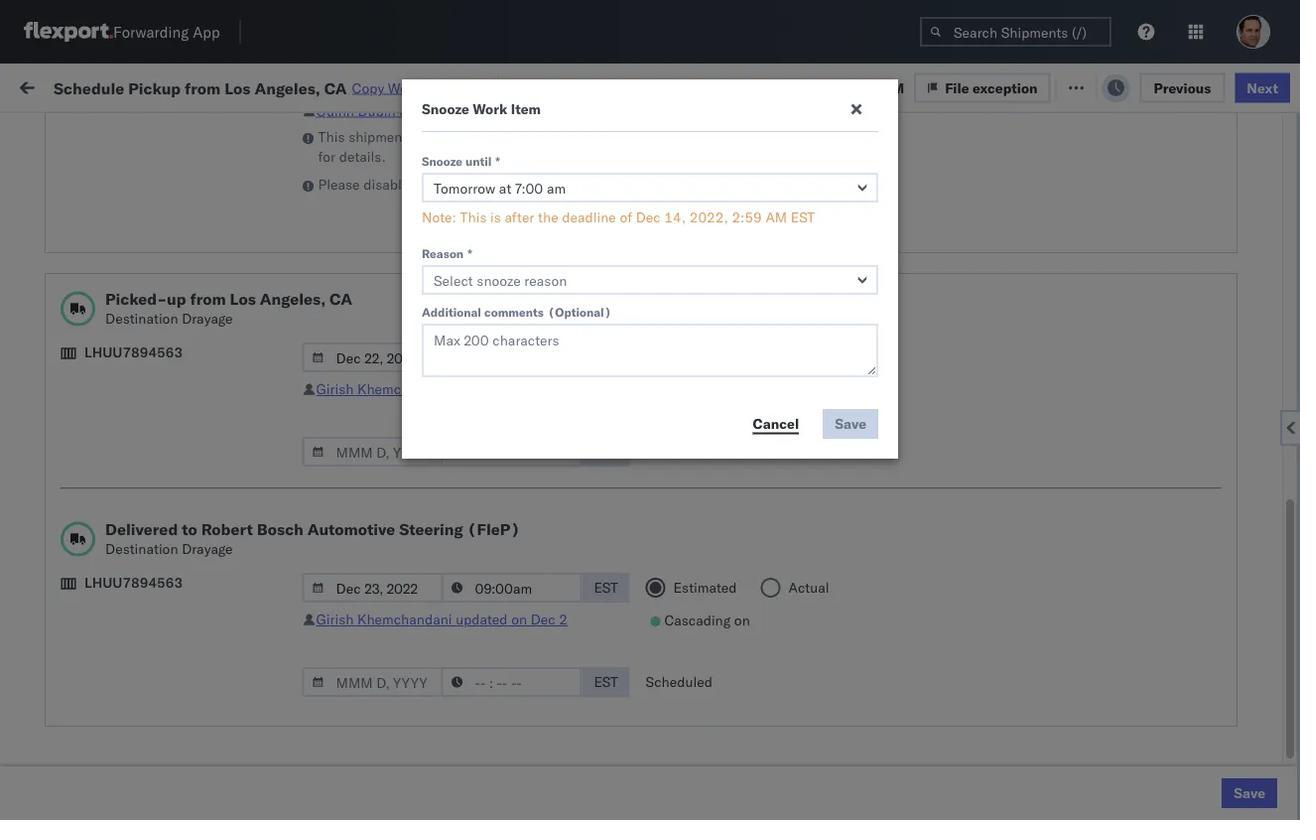 Task type: describe. For each thing, give the bounding box(es) containing it.
1 11:30 pm est, jan 23, 2023 from the top
[[320, 680, 505, 697]]

-- : -- -- text field for delivered to robert bosch automotive steering (flep)
[[442, 573, 583, 603]]

2023 for schedule delivery appointment
[[471, 680, 505, 697]]

1 clearance from the top
[[154, 188, 218, 206]]

confirm pickup from los angeles, ca button
[[46, 537, 282, 578]]

-- : -- -- text field for picked-up from los angeles, ca
[[442, 343, 583, 372]]

3 2:59 am edt, nov 5, 2022 from the top
[[320, 330, 494, 348]]

3 schedule delivery appointment from the top
[[46, 504, 244, 521]]

3 ceau75222 from the top
[[1223, 330, 1301, 347]]

flexport
[[737, 199, 789, 216]]

from for the 'schedule pickup from rotterdam, netherlands' link
[[154, 713, 184, 730]]

2 gvcu52658 from the top
[[1223, 723, 1301, 740]]

documents for 2nd upload customs clearance documents link from the bottom
[[46, 208, 118, 225]]

2023 for schedule pickup from los angeles, ca
[[463, 636, 498, 653]]

app
[[193, 22, 220, 41]]

3 edt, from the top
[[380, 287, 411, 304]]

2 schedule delivery appointment button from the top
[[46, 372, 244, 394]]

my
[[20, 72, 51, 99]]

3 appointment from the top
[[163, 504, 244, 521]]

lhuu7894563 for picked-up from los angeles, ca
[[84, 344, 183, 361]]

0 vertical spatial updated
[[399, 102, 451, 119]]

1 vertical spatial *
[[468, 246, 472, 261]]

confirm delivery
[[46, 591, 151, 609]]

cancel
[[753, 415, 800, 432]]

actions
[[1226, 162, 1268, 177]]

snooze for until
[[422, 153, 463, 168]]

schedule pickup from los angeles, ca for third schedule pickup from los angeles, ca "link"
[[46, 407, 268, 444]]

2 for picked-up from los angeles, ca
[[559, 380, 568, 398]]

deadline
[[562, 209, 617, 226]]

work,
[[208, 123, 240, 138]]

batch action
[[1190, 77, 1277, 94]]

track
[[505, 77, 537, 94]]

upload for second upload customs clearance documents link from the top
[[46, 450, 91, 468]]

confirm delivery button
[[46, 590, 151, 612]]

lhuu78945 for 2:59 am est, dec 14, 2022
[[1223, 504, 1301, 522]]

schedule pickup from los angeles, ca for second schedule pickup from los angeles, ca "link" from the top of the page
[[46, 319, 268, 357]]

snoozed
[[411, 123, 457, 138]]

3 ocean fcl from the top
[[608, 330, 677, 348]]

1 gvcu52658 from the top
[[1223, 679, 1301, 697]]

5 2:59 am edt, nov 5, 2022 from the top
[[320, 418, 494, 435]]

1 mmm d, yyyy text field from the top
[[302, 343, 444, 372]]

2 ocean fcl from the top
[[608, 287, 677, 304]]

edt, for third schedule pickup from los angeles, ca "link"
[[380, 418, 411, 435]]

flex-2130387
[[1096, 723, 1199, 741]]

on for girish khemchandani updated on dec 2 "button" for ca
[[512, 380, 527, 398]]

angeles, inside the picked-up from los angeles, ca destination drayage
[[260, 289, 326, 309]]

1 vertical spatial this
[[460, 209, 487, 226]]

client name
[[737, 162, 804, 177]]

8 fcl from the top
[[652, 680, 677, 697]]

shipment
[[349, 128, 407, 145]]

2 ceau75222 from the top
[[1223, 286, 1301, 303]]

this inside this shipment is part of a vessel sailing. see maersk batur for details.
[[318, 128, 345, 145]]

19,
[[444, 199, 465, 216]]

from inside the picked-up from los angeles, ca destination drayage
[[190, 289, 226, 309]]

2 upload customs clearance documents link from the top
[[46, 449, 282, 489]]

2 11:30 from the top
[[320, 723, 359, 741]]

no
[[466, 123, 482, 138]]

snooze work item
[[422, 100, 541, 118]]

23, for confirm pickup from los angeles, ca
[[441, 549, 463, 566]]

pst
[[594, 443, 619, 460]]

1 fcl from the top
[[652, 199, 677, 216]]

mmm d, yyyy text field for steering
[[302, 667, 444, 697]]

customs for 2nd upload customs clearance documents link from the bottom
[[94, 188, 150, 206]]

previous button
[[1141, 73, 1226, 103]]

lhuu78945 for 7:00 pm est, dec 23, 2022
[[1223, 548, 1301, 566]]

forwarding app link
[[24, 22, 220, 42]]

2 vertical spatial jan
[[420, 723, 443, 741]]

work for import
[[216, 77, 250, 94]]

filtered
[[20, 122, 68, 139]]

copy
[[352, 79, 385, 96]]

1 11:30 from the top
[[320, 680, 359, 697]]

mode button
[[598, 158, 707, 178]]

2 schedule pickup from los angeles, ca button from the top
[[46, 318, 282, 360]]

item
[[511, 100, 541, 118]]

1 horizontal spatial of
[[620, 209, 633, 226]]

editing.
[[639, 176, 687, 193]]

pickup for the 'schedule pickup from rotterdam, netherlands' link
[[108, 713, 151, 730]]

delivery up the confirm pickup from los angeles, ca on the left of page
[[108, 504, 159, 521]]

pickup for first schedule pickup from los angeles, ca "link" from the top of the page
[[108, 276, 151, 293]]

2022,
[[690, 209, 729, 226]]

to inside delivered to robert bosch automotive steering (flep) destination drayage
[[182, 519, 197, 539]]

1 appointment from the top
[[163, 242, 244, 259]]

flex- for 2130387
[[1096, 723, 1139, 741]]

girish for automotive
[[316, 611, 354, 628]]

3 -- : -- -- text field from the top
[[442, 667, 583, 697]]

delivered
[[105, 519, 178, 539]]

5 schedule pickup from los angeles, ca link from the top
[[46, 755, 282, 795]]

part
[[425, 128, 451, 145]]

workspace
[[388, 79, 458, 96]]

1 vertical spatial consignee
[[833, 199, 900, 216]]

Search Work text field
[[634, 71, 850, 101]]

on for quinn dubin updated on dec 2 button
[[455, 102, 471, 119]]

2 fcl from the top
[[652, 287, 677, 304]]

message (0)
[[266, 77, 348, 94]]

filtered by:
[[20, 122, 91, 139]]

confirm delivery link
[[46, 590, 151, 610]]

girish for angeles,
[[316, 380, 354, 398]]

4 2:59 am edt, nov 5, 2022 from the top
[[320, 374, 494, 391]]

cascading on
[[665, 612, 751, 629]]

2 clearance from the top
[[154, 450, 218, 468]]

delivery for 9:00 am est, dec 24, 2022
[[100, 591, 151, 609]]

workitem
[[22, 162, 74, 177]]

schedule pickup from rotterdam, netherlands
[[46, 713, 258, 750]]

3 schedule delivery appointment link from the top
[[46, 503, 244, 523]]

workitem button
[[12, 158, 288, 178]]

4 resize handle column header from the left
[[703, 154, 727, 820]]

1 ocean fcl from the top
[[608, 199, 677, 216]]

from for third schedule pickup from los angeles, ca "link"
[[154, 407, 184, 424]]

sailing.
[[525, 128, 570, 145]]

187 on track
[[456, 77, 537, 94]]

4 schedule pickup from los angeles, ca button from the top
[[46, 624, 282, 666]]

netherlands
[[46, 732, 123, 750]]

customs for second upload customs clearance documents link from the top
[[94, 450, 150, 468]]

by:
[[72, 122, 91, 139]]

drayage inside the picked-up from los angeles, ca destination drayage
[[182, 310, 233, 327]]

los for 5th schedule pickup from los angeles, ca "link" from the top of the page
[[187, 756, 209, 774]]

from for 5th schedule pickup from los angeles, ca "link" from the top of the page
[[154, 756, 184, 774]]

"lock
[[437, 176, 473, 193]]

1 schedule delivery appointment button from the top
[[46, 241, 244, 263]]

Select snooze reason text field
[[422, 265, 879, 295]]

angeles, for 5th schedule pickup from los angeles, ca "link" from the top of the page
[[213, 756, 268, 774]]

7 fcl from the top
[[652, 592, 677, 610]]

2 appointment from the top
[[163, 373, 244, 390]]

log
[[560, 79, 583, 96]]

0 vertical spatial est
[[791, 209, 816, 226]]

3 resize handle column header from the left
[[574, 154, 598, 820]]

activity log
[[509, 79, 583, 96]]

batch action button
[[1160, 71, 1290, 101]]

confirm pickup from los angeles, ca
[[46, 538, 260, 575]]

7:00
[[320, 549, 350, 566]]

deadline
[[320, 162, 368, 177]]

(flep)
[[467, 519, 521, 539]]

3 fcl from the top
[[652, 330, 677, 348]]

(optional)
[[548, 304, 612, 319]]

edt, for 2nd upload customs clearance documents link from the bottom
[[380, 199, 411, 216]]

toggle
[[544, 176, 583, 193]]

6 fcl from the top
[[652, 549, 677, 566]]

from for first schedule pickup from los angeles, ca "link" from the top of the page
[[154, 276, 184, 293]]

maersk
[[601, 128, 660, 145]]

picked-up from los angeles, ca destination drayage
[[105, 289, 353, 327]]

9:00
[[320, 592, 350, 610]]

consignee inside consignee button
[[866, 162, 923, 177]]

actual
[[789, 579, 830, 596]]

deadline button
[[310, 158, 508, 178]]

6 ocean fcl from the top
[[608, 549, 677, 566]]

delivery for 2:59 am edt, nov 5, 2022
[[108, 373, 159, 390]]

1 schedule delivery appointment from the top
[[46, 242, 244, 259]]

24,
[[442, 592, 464, 610]]

778
[[365, 77, 390, 94]]

2 5, from the top
[[443, 287, 456, 304]]

1 vertical spatial 14,
[[665, 209, 686, 226]]

from for confirm pickup from los angeles, ca link
[[146, 538, 176, 555]]

1 5, from the top
[[443, 243, 456, 260]]

girish khemchandani updated on dec 2 for steering
[[316, 611, 568, 628]]

for inside this shipment is part of a vessel sailing. see maersk batur for details.
[[318, 148, 336, 165]]

2 for delivered to robert bosch automotive steering (flep)
[[559, 611, 568, 628]]

6 ceau75222 from the top
[[1223, 461, 1301, 478]]

delivered to robert bosch automotive steering (flep) destination drayage
[[105, 519, 521, 558]]

ready for work, blocked, in progress
[[151, 123, 359, 138]]

2130387
[[1139, 723, 1199, 741]]

0 vertical spatial to
[[586, 176, 599, 193]]

client name button
[[727, 158, 836, 178]]

upload customs clearance documents for 2nd upload customs clearance documents link from the bottom
[[46, 188, 218, 225]]

karl
[[1036, 723, 1062, 741]]

MMM D, YYYY text field
[[302, 573, 444, 603]]

integration
[[866, 723, 934, 741]]

picked-
[[105, 289, 167, 309]]

import work
[[167, 77, 250, 94]]

automotive
[[308, 519, 396, 539]]

activity log button
[[509, 75, 583, 100]]

allow
[[603, 176, 636, 193]]

ca for 5th schedule pickup from los angeles, ca "link" from the top of the page
[[46, 776, 65, 793]]

estimated
[[674, 579, 737, 596]]

confirm for confirm pickup from los angeles, ca
[[46, 538, 96, 555]]

2 schedule delivery appointment from the top
[[46, 373, 244, 390]]

work for snooze
[[473, 100, 508, 118]]

0 vertical spatial 2
[[503, 102, 512, 119]]

edt, for second schedule pickup from los angeles, ca "link" from the top of the page
[[380, 330, 411, 348]]

until
[[466, 153, 492, 168]]

please disable the "lock schedule" toggle to allow editing.
[[318, 176, 687, 193]]

23, for schedule pickup from rotterdam, netherlands
[[446, 723, 468, 741]]

5 resize handle column header from the left
[[832, 154, 856, 820]]

:
[[457, 123, 461, 138]]

5 ocean fcl from the top
[[608, 461, 677, 479]]

angeles, for confirm pickup from los angeles, ca link
[[205, 538, 260, 555]]

disable
[[364, 176, 409, 193]]

a
[[471, 128, 478, 145]]

4 schedule delivery appointment button from the top
[[46, 678, 244, 700]]

jan for schedule pickup from los angeles, ca
[[413, 636, 435, 653]]

los inside the picked-up from los angeles, ca destination drayage
[[230, 289, 256, 309]]

est for 3rd -- : -- -- text box from the top
[[594, 673, 618, 691]]

destination inside the picked-up from los angeles, ca destination drayage
[[105, 310, 178, 327]]

schedule pickup from rotterdam, netherlands button
[[46, 712, 282, 753]]

2:59 am est, jan 13, 2023
[[320, 636, 498, 653]]

13,
[[438, 636, 460, 653]]

4 appointment from the top
[[163, 679, 244, 696]]

1 upload customs clearance documents button from the top
[[46, 187, 282, 229]]

4 5, from the top
[[443, 374, 456, 391]]

3 5, from the top
[[443, 330, 456, 348]]

pickup for 2nd schedule pickup from los angeles, ca "link" from the bottom
[[108, 625, 151, 643]]

4 ocean fcl from the top
[[608, 374, 677, 391]]

ca for second schedule pickup from los angeles, ca "link" from the top of the page
[[46, 339, 65, 357]]

4 schedule pickup from los angeles, ca link from the top
[[46, 624, 282, 664]]

drayage inside delivered to robert bosch automotive steering (flep) destination drayage
[[182, 540, 233, 558]]

vessel
[[482, 128, 521, 145]]

2 vertical spatial 14,
[[442, 505, 464, 522]]

rotterdam,
[[187, 713, 258, 730]]

est for -- : -- -- text box associated with delivered to robert bosch automotive steering (flep)
[[594, 579, 618, 596]]

pm for confirm pickup from los angeles, ca
[[353, 549, 375, 566]]

girish khemchandani updated on dec 2 button for ca
[[316, 380, 568, 398]]



Task type: locate. For each thing, give the bounding box(es) containing it.
1 vertical spatial scheduled
[[646, 673, 713, 691]]

from for 2nd schedule pickup from los angeles, ca "link" from the bottom
[[154, 625, 184, 643]]

0 vertical spatial clearance
[[154, 188, 218, 206]]

los for second schedule pickup from los angeles, ca "link" from the top of the page
[[187, 319, 209, 337]]

clearance down workitem button
[[154, 188, 218, 206]]

schedule delivery appointment down the picked-
[[46, 373, 244, 390]]

additional
[[422, 304, 482, 319]]

confirm inside the confirm pickup from los angeles, ca
[[46, 538, 96, 555]]

9 ocean fcl from the top
[[608, 723, 677, 741]]

1 girish khemchandani updated on dec 2 button from the top
[[316, 380, 568, 398]]

to left robert
[[182, 519, 197, 539]]

resize handle column header
[[284, 154, 308, 820], [504, 154, 528, 820], [574, 154, 598, 820], [703, 154, 727, 820], [832, 154, 856, 820], [1031, 154, 1055, 820], [1190, 154, 1214, 820], [1250, 154, 1274, 820]]

MMM D, YYYY text field
[[302, 343, 444, 372], [302, 437, 444, 467], [302, 667, 444, 697]]

progress
[[310, 123, 359, 138]]

girish khemchandani updated on dec 2 down 24,
[[316, 611, 568, 628]]

2 upload customs clearance documents button from the top
[[46, 449, 282, 491]]

flexport. image
[[24, 22, 113, 42]]

-- : -- -- text field down (flep)
[[442, 573, 583, 603]]

6 resize handle column header from the left
[[1031, 154, 1055, 820]]

bosch inside delivered to robert bosch automotive steering (flep) destination drayage
[[257, 519, 304, 539]]

work down 187 on track
[[473, 100, 508, 118]]

schedule pickup from los angeles, ca copy workspace link
[[54, 78, 488, 98]]

next
[[1248, 79, 1279, 96]]

* right until
[[496, 153, 500, 168]]

updated up 'snoozed'
[[399, 102, 451, 119]]

4 fcl from the top
[[652, 374, 677, 391]]

for down progress
[[318, 148, 336, 165]]

3 schedule pickup from los angeles, ca from the top
[[46, 407, 268, 444]]

updated down 24,
[[456, 611, 508, 628]]

2:59
[[848, 79, 879, 96], [732, 209, 762, 226], [320, 243, 350, 260], [320, 287, 350, 304], [320, 330, 350, 348], [320, 374, 350, 391], [320, 418, 350, 435], [320, 505, 350, 522], [320, 636, 350, 653]]

consignee right "demo" at the right top of the page
[[833, 199, 900, 216]]

test
[[953, 243, 980, 260], [824, 287, 850, 304], [953, 287, 980, 304], [953, 330, 980, 348], [824, 374, 850, 391], [953, 374, 980, 391], [824, 418, 850, 435], [953, 418, 980, 435], [824, 461, 850, 479], [953, 461, 980, 479], [824, 592, 850, 610], [938, 723, 964, 741]]

scheduled right pst
[[646, 443, 713, 460]]

2 vertical spatial updated
[[456, 611, 508, 628]]

1 vertical spatial mmm d, yyyy text field
[[302, 437, 444, 467]]

snoozed : no
[[411, 123, 482, 138]]

schedule delivery appointment
[[46, 242, 244, 259], [46, 373, 244, 390], [46, 504, 244, 521], [46, 679, 244, 696]]

0 vertical spatial is
[[411, 128, 422, 145]]

2 girish from the top
[[316, 611, 354, 628]]

1 schedule pickup from los angeles, ca link from the top
[[46, 275, 282, 314]]

1 lhuu7894563 from the top
[[84, 344, 183, 361]]

7 resize handle column header from the left
[[1190, 154, 1214, 820]]

14, right due
[[823, 79, 845, 96]]

1 vertical spatial -- : -- -- text field
[[442, 573, 583, 603]]

schedule delivery appointment link down the picked-
[[46, 372, 244, 392]]

name
[[772, 162, 804, 177]]

0 vertical spatial upload customs clearance documents link
[[46, 187, 282, 227]]

1 vertical spatial upload customs clearance documents link
[[46, 449, 282, 489]]

flex-1846748 button
[[1065, 238, 1203, 266], [1065, 238, 1203, 266]]

is for shipment
[[411, 128, 422, 145]]

of
[[455, 128, 467, 145], [620, 209, 633, 226]]

5 schedule pickup from los angeles, ca from the top
[[46, 756, 268, 793]]

0 vertical spatial of
[[455, 128, 467, 145]]

gvcu52658 down msdu73045
[[1223, 679, 1301, 697]]

1 vertical spatial gvcu52658
[[1223, 723, 1301, 740]]

flex- for 1846748
[[1096, 243, 1139, 260]]

upload customs clearance documents up delivered
[[46, 450, 218, 488]]

2 girish khemchandani updated on dec 2 from the top
[[316, 611, 568, 628]]

drayage down robert
[[182, 540, 233, 558]]

forwarding
[[113, 22, 189, 41]]

1 edt, from the top
[[380, 199, 411, 216]]

1 vertical spatial girish khemchandani updated on dec 2 button
[[316, 611, 568, 628]]

3:00 am edt, aug 19, 2022
[[320, 199, 503, 216]]

is for this
[[491, 209, 501, 226]]

girish khemchandani updated on dec 2 for ca
[[316, 380, 568, 398]]

1 horizontal spatial the
[[538, 209, 559, 226]]

1 girish khemchandani updated on dec 2 from the top
[[316, 380, 568, 398]]

2 vertical spatial -- : -- -- text field
[[442, 667, 583, 697]]

1 horizontal spatial 14,
[[665, 209, 686, 226]]

destination down delivered
[[105, 540, 178, 558]]

*
[[496, 153, 500, 168], [468, 246, 472, 261]]

-- : -- -- text field
[[442, 343, 583, 372], [442, 573, 583, 603], [442, 667, 583, 697]]

scheduled for delivered to robert bosch automotive steering (flep)
[[646, 673, 713, 691]]

pickup inside "schedule pickup from rotterdam, netherlands"
[[108, 713, 151, 730]]

maersk batur link
[[601, 127, 710, 147]]

appointment up 'up'
[[163, 242, 244, 259]]

mmm d, yyyy text field for ca
[[302, 437, 444, 467]]

1 -- : -- -- text field from the top
[[442, 343, 583, 372]]

flex-
[[1096, 243, 1139, 260], [1096, 723, 1139, 741]]

upload customs clearance documents for second upload customs clearance documents link from the top
[[46, 450, 218, 488]]

on for girish khemchandani updated on dec 2 "button" for steering
[[512, 611, 527, 628]]

this down quinn
[[318, 128, 345, 145]]

1 upload customs clearance documents from the top
[[46, 188, 218, 225]]

6 edt, from the top
[[380, 418, 411, 435]]

0 vertical spatial confirm
[[46, 538, 96, 555]]

2 lhuu7894563 from the top
[[84, 574, 183, 591]]

2 vertical spatial 2
[[559, 611, 568, 628]]

schedule delivery appointment button down the picked-
[[46, 372, 244, 394]]

delivery down the confirm pickup from los angeles, ca on the left of page
[[100, 591, 151, 609]]

due dec 14, 2:59 am
[[765, 79, 905, 96]]

gvcu52658 up abcd12345
[[1223, 723, 1301, 740]]

2 vertical spatial pm
[[362, 723, 384, 741]]

1 khemchandani from the top
[[358, 380, 452, 398]]

from inside "schedule pickup from rotterdam, netherlands"
[[154, 713, 184, 730]]

mmm d, yyyy text field down additional on the top of the page
[[302, 343, 444, 372]]

4 edt, from the top
[[380, 330, 411, 348]]

4 ceau75222 from the top
[[1223, 373, 1301, 391]]

fcl
[[652, 199, 677, 216], [652, 287, 677, 304], [652, 330, 677, 348], [652, 374, 677, 391], [652, 461, 677, 479], [652, 549, 677, 566], [652, 592, 677, 610], [652, 680, 677, 697], [652, 723, 677, 741]]

5 fcl from the top
[[652, 461, 677, 479]]

drayage down 'up'
[[182, 310, 233, 327]]

mode
[[608, 162, 638, 177]]

2 vertical spatial 23,
[[446, 723, 468, 741]]

am
[[882, 79, 905, 96], [353, 199, 376, 216], [766, 209, 788, 226], [353, 243, 376, 260], [353, 287, 376, 304], [353, 330, 376, 348], [353, 374, 376, 391], [353, 418, 376, 435], [353, 461, 376, 479], [353, 505, 376, 522], [353, 592, 376, 610], [353, 636, 376, 653]]

pickup inside the confirm pickup from los angeles, ca
[[100, 538, 143, 555]]

quinn dubin updated on dec 2
[[316, 102, 512, 119]]

delivery for 11:30 pm est, jan 23, 2023
[[108, 679, 159, 696]]

1 destination from the top
[[105, 310, 178, 327]]

1 vertical spatial the
[[538, 209, 559, 226]]

0 vertical spatial gvcu52658
[[1223, 679, 1301, 697]]

link
[[461, 79, 488, 96]]

0 horizontal spatial to
[[182, 519, 197, 539]]

for
[[189, 123, 205, 138], [318, 148, 336, 165]]

schedule pickup from los angeles, ca link
[[46, 275, 282, 314], [46, 318, 282, 358], [46, 406, 282, 445], [46, 624, 282, 664], [46, 755, 282, 795]]

3 schedule pickup from los angeles, ca button from the top
[[46, 406, 282, 447]]

1 vertical spatial khemchandani
[[358, 611, 452, 628]]

1 2:59 am edt, nov 5, 2022 from the top
[[320, 243, 494, 260]]

consignee up the "--"
[[866, 162, 923, 177]]

0 horizontal spatial for
[[189, 123, 205, 138]]

work right import
[[216, 77, 250, 94]]

is left part
[[411, 128, 422, 145]]

schedule delivery appointment up the picked-
[[46, 242, 244, 259]]

1 vertical spatial 11:30 pm est, jan 23, 2023
[[320, 723, 505, 741]]

0 vertical spatial scheduled
[[646, 443, 713, 460]]

destination
[[105, 310, 178, 327], [105, 540, 178, 558]]

schedule delivery appointment up "schedule pickup from rotterdam, netherlands"
[[46, 679, 244, 696]]

khemchandani down 9:00 am est, dec 24, 2022
[[358, 611, 452, 628]]

from inside the confirm pickup from los angeles, ca
[[146, 538, 176, 555]]

integration test account - karl lagerfeld
[[866, 723, 1124, 741]]

schedule pickup from los angeles, ca for 5th schedule pickup from los angeles, ca "link" from the top of the page
[[46, 756, 268, 793]]

5 ceau75222 from the top
[[1223, 417, 1301, 434]]

note:
[[422, 209, 457, 226]]

1 vertical spatial destination
[[105, 540, 178, 558]]

1 vertical spatial upload
[[46, 450, 91, 468]]

bosch
[[866, 243, 905, 260], [737, 287, 776, 304], [866, 287, 905, 304], [866, 330, 905, 348], [737, 374, 776, 391], [866, 374, 905, 391], [737, 418, 776, 435], [866, 418, 905, 435], [737, 461, 776, 479], [866, 461, 905, 479], [257, 519, 304, 539], [737, 592, 776, 610]]

upload customs clearance documents button down workitem button
[[46, 187, 282, 229]]

1 schedule delivery appointment link from the top
[[46, 241, 244, 261]]

los for third schedule pickup from los angeles, ca "link"
[[187, 407, 209, 424]]

23,
[[441, 549, 463, 566], [446, 680, 468, 697], [446, 723, 468, 741]]

1 horizontal spatial this
[[460, 209, 487, 226]]

confirm down the confirm pickup from los angeles, ca on the left of page
[[46, 591, 96, 609]]

schedule delivery appointment up the confirm pickup from los angeles, ca on the left of page
[[46, 504, 244, 521]]

0 horizontal spatial the
[[413, 176, 433, 193]]

1 vertical spatial 23,
[[446, 680, 468, 697]]

quinn
[[316, 102, 354, 119]]

0 horizontal spatial this
[[318, 128, 345, 145]]

import work button
[[159, 64, 258, 108]]

1 vertical spatial lhuu78945
[[1223, 548, 1301, 566]]

8 resize handle column header from the left
[[1250, 154, 1274, 820]]

1 vertical spatial customs
[[94, 450, 150, 468]]

angeles, for third schedule pickup from los angeles, ca "link"
[[213, 407, 268, 424]]

ca inside the confirm pickup from los angeles, ca
[[46, 558, 65, 575]]

batur
[[664, 128, 710, 145]]

7 ocean fcl from the top
[[608, 592, 677, 610]]

save button
[[1223, 779, 1278, 808]]

3:00
[[320, 199, 350, 216]]

0 vertical spatial flex-
[[1096, 243, 1139, 260]]

4 schedule pickup from los angeles, ca from the top
[[46, 625, 268, 662]]

2 2:59 am edt, nov 5, 2022 from the top
[[320, 287, 494, 304]]

1 horizontal spatial for
[[318, 148, 336, 165]]

0 vertical spatial 11:30 pm est, jan 23, 2023
[[320, 680, 505, 697]]

girish khemchandani updated on dec 2 button down 24,
[[316, 611, 568, 628]]

2:00
[[320, 461, 350, 479]]

2 girish khemchandani updated on dec 2 button from the top
[[316, 611, 568, 628]]

pickup for 5th schedule pickup from los angeles, ca "link" from the top of the page
[[108, 756, 151, 774]]

khemchandani for ca
[[358, 380, 452, 398]]

on right 187
[[486, 77, 501, 94]]

delivery up the picked-
[[108, 242, 159, 259]]

abcd12345
[[1223, 767, 1301, 784]]

5 5, from the top
[[443, 418, 456, 435]]

girish khemchandani updated on dec 2 button down additional on the top of the page
[[316, 380, 568, 398]]

mmm d, yyyy text field down 2:59 am est, jan 13, 2023
[[302, 667, 444, 697]]

girish up 2:00
[[316, 380, 354, 398]]

schedule delivery appointment link
[[46, 241, 244, 261], [46, 372, 244, 392], [46, 503, 244, 523], [46, 678, 244, 698]]

2 confirm from the top
[[46, 591, 96, 609]]

1 vertical spatial 2023
[[471, 680, 505, 697]]

Search Shipments (/) text field
[[921, 17, 1112, 47]]

on down (flep)
[[512, 611, 527, 628]]

snooze for work
[[422, 100, 470, 118]]

container numbers
[[1223, 154, 1277, 185]]

cascading
[[665, 612, 731, 629]]

2 schedule pickup from los angeles, ca link from the top
[[46, 318, 282, 358]]

jan
[[413, 636, 435, 653], [420, 680, 443, 697], [420, 723, 443, 741]]

0 vertical spatial customs
[[94, 188, 150, 206]]

upload customs clearance documents down workitem button
[[46, 188, 218, 225]]

upload customs clearance documents link up delivered
[[46, 449, 282, 489]]

schedule inside "schedule pickup from rotterdam, netherlands"
[[46, 713, 104, 730]]

1 lhuu78945 from the top
[[1223, 504, 1301, 522]]

1 vertical spatial upload customs clearance documents button
[[46, 449, 282, 491]]

14, left (flep)
[[442, 505, 464, 522]]

1 vertical spatial pm
[[362, 680, 384, 697]]

2 destination from the top
[[105, 540, 178, 558]]

1 girish from the top
[[316, 380, 354, 398]]

187
[[456, 77, 482, 94]]

2 mmm d, yyyy text field from the top
[[302, 437, 444, 467]]

2022
[[469, 199, 503, 216], [460, 243, 494, 260], [460, 287, 494, 304], [460, 330, 494, 348], [460, 374, 494, 391], [460, 418, 494, 435], [459, 461, 493, 479], [467, 505, 502, 522], [466, 549, 501, 566], [467, 592, 502, 610]]

from for second schedule pickup from los angeles, ca "link" from the top of the page
[[154, 319, 184, 337]]

0 vertical spatial consignee
[[866, 162, 923, 177]]

for left work,
[[189, 123, 205, 138]]

edt, for third schedule delivery appointment link from the bottom
[[380, 374, 411, 391]]

0 horizontal spatial is
[[411, 128, 422, 145]]

see
[[574, 128, 597, 145]]

is inside this shipment is part of a vessel sailing. see maersk batur for details.
[[411, 128, 422, 145]]

delivery up "schedule pickup from rotterdam, netherlands"
[[108, 679, 159, 696]]

-- : -- -- text field down comments
[[442, 343, 583, 372]]

2 vertical spatial mmm d, yyyy text field
[[302, 667, 444, 697]]

schedule pickup from los angeles, ca button
[[46, 275, 282, 316], [46, 318, 282, 360], [46, 406, 282, 447], [46, 624, 282, 666], [46, 755, 282, 797]]

1 documents from the top
[[46, 208, 118, 225]]

2 11:30 pm est, jan 23, 2023 from the top
[[320, 723, 505, 741]]

1 vertical spatial documents
[[46, 470, 118, 488]]

clearance up robert
[[154, 450, 218, 468]]

edt,
[[380, 199, 411, 216], [380, 243, 411, 260], [380, 287, 411, 304], [380, 330, 411, 348], [380, 374, 411, 391], [380, 418, 411, 435]]

1 vertical spatial drayage
[[182, 540, 233, 558]]

2 lhuu78945 from the top
[[1223, 548, 1301, 566]]

upload customs clearance documents button up delivered
[[46, 449, 282, 491]]

0 vertical spatial 14,
[[823, 79, 845, 96]]

khemchandani up 2:00 am est, nov 9, 2022
[[358, 380, 452, 398]]

angeles, inside the confirm pickup from los angeles, ca
[[205, 538, 260, 555]]

los for 2nd schedule pickup from los angeles, ca "link" from the bottom
[[187, 625, 209, 643]]

14,
[[823, 79, 845, 96], [665, 209, 686, 226], [442, 505, 464, 522]]

1 vertical spatial clearance
[[154, 450, 218, 468]]

1 vertical spatial to
[[182, 519, 197, 539]]

0 vertical spatial 23,
[[441, 549, 463, 566]]

appointment up the rotterdam,
[[163, 679, 244, 696]]

1 upload customs clearance documents link from the top
[[46, 187, 282, 227]]

2 schedule delivery appointment link from the top
[[46, 372, 244, 392]]

work
[[216, 77, 250, 94], [473, 100, 508, 118]]

on right cascading
[[735, 612, 751, 629]]

container
[[1223, 154, 1277, 169]]

5 schedule pickup from los angeles, ca button from the top
[[46, 755, 282, 797]]

lhuu7894563
[[84, 344, 183, 361], [84, 574, 183, 591]]

delivery inside confirm delivery link
[[100, 591, 151, 609]]

girish down "9:00"
[[316, 611, 354, 628]]

Max 200 characters text field
[[422, 324, 879, 377]]

2 horizontal spatial 14,
[[823, 79, 845, 96]]

appointment down the picked-up from los angeles, ca destination drayage
[[163, 373, 244, 390]]

angeles, for 2nd schedule pickup from los angeles, ca "link" from the bottom
[[213, 625, 268, 643]]

comments
[[485, 304, 544, 319]]

pm for schedule pickup from rotterdam, netherlands
[[362, 723, 384, 741]]

documents for second upload customs clearance documents link from the top
[[46, 470, 118, 488]]

0 vertical spatial girish
[[316, 380, 354, 398]]

confirm up the confirm delivery
[[46, 538, 96, 555]]

1 confirm from the top
[[46, 538, 96, 555]]

0 vertical spatial for
[[189, 123, 205, 138]]

ca for first schedule pickup from los angeles, ca "link" from the top of the page
[[46, 295, 65, 313]]

3 schedule pickup from los angeles, ca link from the top
[[46, 406, 282, 445]]

0 vertical spatial drayage
[[182, 310, 233, 327]]

0 vertical spatial upload customs clearance documents button
[[46, 187, 282, 229]]

schedule pickup from los angeles, ca for first schedule pickup from los angeles, ca "link" from the top of the page
[[46, 276, 268, 313]]

0 vertical spatial khemchandani
[[358, 380, 452, 398]]

schedule delivery appointment button up "schedule pickup from rotterdam, netherlands"
[[46, 678, 244, 700]]

scheduled for picked-up from los angeles, ca
[[646, 443, 713, 460]]

upload customs clearance documents link down workitem button
[[46, 187, 282, 227]]

-- : -- -- text field down '13,'
[[442, 667, 583, 697]]

angeles,
[[255, 78, 321, 98], [213, 276, 268, 293], [260, 289, 326, 309], [213, 319, 268, 337], [213, 407, 268, 424], [205, 538, 260, 555], [213, 625, 268, 643], [213, 756, 268, 774]]

schedule delivery appointment link up the picked-
[[46, 241, 244, 261]]

upload for 2nd upload customs clearance documents link from the bottom
[[46, 188, 91, 206]]

bosch ocean test
[[866, 243, 980, 260], [737, 287, 850, 304], [866, 287, 980, 304], [866, 330, 980, 348], [737, 374, 850, 391], [866, 374, 980, 391], [737, 418, 850, 435], [866, 418, 980, 435], [737, 461, 850, 479], [866, 461, 980, 479], [737, 592, 850, 610]]

Tomorrow at 7:00 am text field
[[422, 173, 879, 203]]

0 vertical spatial work
[[216, 77, 250, 94]]

batch
[[1190, 77, 1229, 94]]

copy workspace link button
[[352, 79, 488, 96]]

on up :
[[455, 102, 471, 119]]

ca for confirm pickup from los angeles, ca link
[[46, 558, 65, 575]]

1 vertical spatial work
[[473, 100, 508, 118]]

los for confirm pickup from los angeles, ca link
[[179, 538, 201, 555]]

3 schedule delivery appointment button from the top
[[46, 503, 244, 525]]

snooze down part
[[422, 153, 463, 168]]

appointment up confirm pickup from los angeles, ca link
[[163, 504, 244, 521]]

blocked,
[[243, 123, 293, 138]]

2 schedule pickup from los angeles, ca from the top
[[46, 319, 268, 357]]

0 vertical spatial jan
[[413, 636, 435, 653]]

2 vertical spatial 2023
[[471, 723, 505, 741]]

0 vertical spatial 11:30
[[320, 680, 359, 697]]

1 schedule pickup from los angeles, ca button from the top
[[46, 275, 282, 316]]

2 resize handle column header from the left
[[504, 154, 528, 820]]

this shipment is part of a vessel sailing. see maersk batur for details.
[[318, 128, 710, 165]]

numbers
[[1223, 170, 1273, 185]]

los for first schedule pickup from los angeles, ca "link" from the top of the page
[[187, 276, 209, 293]]

1 vertical spatial girish
[[316, 611, 354, 628]]

updated up -- : -- -- text field
[[456, 380, 508, 398]]

1 vertical spatial est
[[594, 579, 618, 596]]

-- : -- -- text field
[[442, 437, 583, 467]]

0 horizontal spatial *
[[468, 246, 472, 261]]

1 vertical spatial is
[[491, 209, 501, 226]]

angeles, for first schedule pickup from los angeles, ca "link" from the top of the page
[[213, 276, 268, 293]]

consignee
[[866, 162, 923, 177], [833, 199, 900, 216]]

2:00 am est, nov 9, 2022
[[320, 461, 493, 479]]

dubin
[[358, 102, 396, 119]]

this right note:
[[460, 209, 487, 226]]

0 vertical spatial *
[[496, 153, 500, 168]]

0 vertical spatial 2023
[[463, 636, 498, 653]]

1 resize handle column header from the left
[[284, 154, 308, 820]]

4 schedule delivery appointment link from the top
[[46, 678, 244, 698]]

lhuu7894563 for delivered to robert bosch automotive steering (flep)
[[84, 574, 183, 591]]

of inside this shipment is part of a vessel sailing. see maersk batur for details.
[[455, 128, 467, 145]]

2 vertical spatial lhuu78945
[[1223, 592, 1301, 609]]

mmm d, yyyy text field up 2:59 am est, dec 14, 2022
[[302, 437, 444, 467]]

--
[[866, 199, 883, 216]]

ca for third schedule pickup from los angeles, ca "link"
[[46, 427, 65, 444]]

5 edt, from the top
[[380, 374, 411, 391]]

8 ocean fcl from the top
[[608, 680, 677, 697]]

1 vertical spatial jan
[[420, 680, 443, 697]]

caiu796933
[[1223, 199, 1301, 216]]

snooze up "snoozed : no"
[[422, 100, 470, 118]]

0 vertical spatial the
[[413, 176, 433, 193]]

0 vertical spatial upload customs clearance documents
[[46, 188, 218, 225]]

schedule delivery appointment link up the confirm pickup from los angeles, ca on the left of page
[[46, 503, 244, 523]]

14, left the 2022, on the top right of the page
[[665, 209, 686, 226]]

ca inside the picked-up from los angeles, ca destination drayage
[[330, 289, 353, 309]]

pickup for third schedule pickup from los angeles, ca "link"
[[108, 407, 151, 424]]

ready
[[151, 123, 186, 138]]

0 vertical spatial lhuu7894563
[[84, 344, 183, 361]]

1846748
[[1139, 243, 1199, 260]]

2 documents from the top
[[46, 470, 118, 488]]

2:59 am est, dec 14, 2022
[[320, 505, 502, 522]]

0 horizontal spatial work
[[216, 77, 250, 94]]

angeles, for second schedule pickup from los angeles, ca "link" from the top of the page
[[213, 319, 268, 337]]

0 horizontal spatial 14,
[[442, 505, 464, 522]]

documents up delivered
[[46, 470, 118, 488]]

0 vertical spatial this
[[318, 128, 345, 145]]

customs up delivered
[[94, 450, 150, 468]]

khemchandani for steering
[[358, 611, 452, 628]]

schedule delivery appointment button up the confirm pickup from los angeles, ca on the left of page
[[46, 503, 244, 525]]

jan for schedule delivery appointment
[[420, 680, 443, 697]]

9 fcl from the top
[[652, 723, 677, 741]]

girish khemchandani updated on dec 2 button for steering
[[316, 611, 568, 628]]

customs down workitem button
[[94, 188, 150, 206]]

1 horizontal spatial work
[[473, 100, 508, 118]]

updated for steering
[[456, 611, 508, 628]]

0 vertical spatial girish khemchandani updated on dec 2
[[316, 380, 568, 398]]

2 edt, from the top
[[380, 243, 411, 260]]

consignee button
[[856, 158, 1035, 178]]

1 ceau75222 from the top
[[1223, 242, 1301, 260]]

the right after
[[538, 209, 559, 226]]

1 vertical spatial confirm
[[46, 591, 96, 609]]

additional comments (optional)
[[422, 304, 612, 319]]

of down allow on the top
[[620, 209, 633, 226]]

ca for 2nd schedule pickup from los angeles, ca "link" from the bottom
[[46, 645, 65, 662]]

1 flex- from the top
[[1096, 243, 1139, 260]]

0 vertical spatial pm
[[353, 549, 375, 566]]

1 vertical spatial updated
[[456, 380, 508, 398]]

documents down the workitem
[[46, 208, 118, 225]]

flex-1846748
[[1096, 243, 1199, 260]]

2 upload from the top
[[46, 450, 91, 468]]

confirm for confirm delivery
[[46, 591, 96, 609]]

my work
[[20, 72, 108, 99]]

1 horizontal spatial is
[[491, 209, 501, 226]]

schedule delivery appointment button up the picked-
[[46, 241, 244, 263]]

1 vertical spatial girish khemchandani updated on dec 2
[[316, 611, 568, 628]]

1 vertical spatial flex-
[[1096, 723, 1139, 741]]

2:59 am edt, nov 5, 2022
[[320, 243, 494, 260], [320, 287, 494, 304], [320, 330, 494, 348], [320, 374, 494, 391], [320, 418, 494, 435]]

2 vertical spatial est
[[594, 673, 618, 691]]

* right the reason at the top
[[468, 246, 472, 261]]

snooze
[[422, 100, 470, 118], [422, 153, 463, 168], [538, 162, 577, 177]]

0 vertical spatial lhuu78945
[[1223, 504, 1301, 522]]

the up aug
[[413, 176, 433, 193]]

of left a at the top left of the page
[[455, 128, 467, 145]]

destination inside delivered to robert bosch automotive steering (flep) destination drayage
[[105, 540, 178, 558]]

lhuu78945 for 9:00 am est, dec 24, 2022
[[1223, 592, 1301, 609]]

updated for ca
[[456, 380, 508, 398]]

11:30 pm est, jan 23, 2023
[[320, 680, 505, 697], [320, 723, 505, 741]]

destination down the picked-
[[105, 310, 178, 327]]

0 vertical spatial -- : -- -- text field
[[442, 343, 583, 372]]

pickup for second schedule pickup from los angeles, ca "link" from the top of the page
[[108, 319, 151, 337]]

scheduled down cascading
[[646, 673, 713, 691]]

(0)
[[322, 77, 348, 94]]

2 flex- from the top
[[1096, 723, 1139, 741]]

1 vertical spatial for
[[318, 148, 336, 165]]

activity
[[509, 79, 556, 96]]

schedule pickup from rotterdam, netherlands link
[[46, 712, 282, 751]]

on up -- : -- -- text field
[[512, 380, 527, 398]]

is left after
[[491, 209, 501, 226]]

1 vertical spatial upload customs clearance documents
[[46, 450, 218, 488]]

schedule delivery appointment link up "schedule pickup from rotterdam, netherlands"
[[46, 678, 244, 698]]

2 customs from the top
[[94, 450, 150, 468]]

schedule pickup from los angeles, ca for 2nd schedule pickup from los angeles, ca "link" from the bottom
[[46, 625, 268, 662]]

lhuu78945
[[1223, 504, 1301, 522], [1223, 548, 1301, 566], [1223, 592, 1301, 609]]

work inside button
[[216, 77, 250, 94]]

0 vertical spatial girish khemchandani updated on dec 2 button
[[316, 380, 568, 398]]

snooze down the sailing.
[[538, 162, 577, 177]]

aug
[[414, 199, 440, 216]]

4 schedule delivery appointment from the top
[[46, 679, 244, 696]]

the
[[413, 176, 433, 193], [538, 209, 559, 226]]

msdu73045
[[1223, 636, 1301, 653]]

up
[[167, 289, 186, 309]]

to left allow on the top
[[586, 176, 599, 193]]

0 vertical spatial documents
[[46, 208, 118, 225]]

1 vertical spatial lhuu7894563
[[84, 574, 183, 591]]

risk
[[410, 77, 433, 94]]

due
[[765, 79, 790, 96]]

delivery down the picked-
[[108, 373, 159, 390]]

pickup for confirm pickup from los angeles, ca link
[[100, 538, 143, 555]]

girish khemchandani updated on dec 2 down additional on the top of the page
[[316, 380, 568, 398]]

1 schedule pickup from los angeles, ca from the top
[[46, 276, 268, 313]]

los inside the confirm pickup from los angeles, ca
[[179, 538, 201, 555]]



Task type: vqa. For each thing, say whether or not it's contained in the screenshot.


